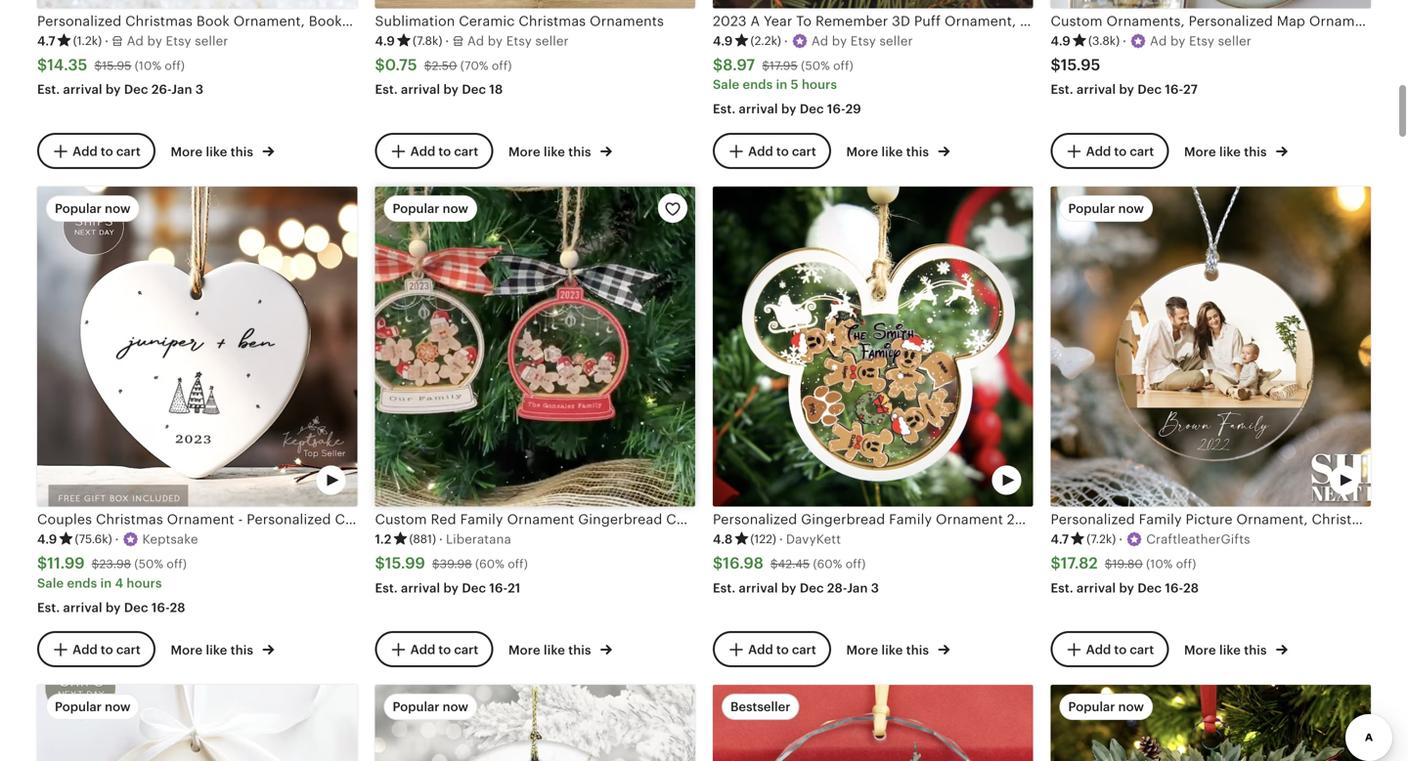 Task type: vqa. For each thing, say whether or not it's contained in the screenshot.
Husband for
no



Task type: describe. For each thing, give the bounding box(es) containing it.
(1.2k)
[[73, 34, 102, 47]]

cart for 16.98
[[792, 643, 817, 658]]

by down $ 14.35 $ 15.95 (10% off)
[[106, 82, 121, 97]]

arrival inside $ 8.97 $ 17.95 (50% off) sale ends in 5 hours est. arrival by dec 16-29
[[739, 102, 778, 117]]

11.99
[[47, 555, 85, 573]]

sublimation ceramic christmas ornaments
[[375, 13, 664, 29]]

(50% for 8.97
[[801, 59, 830, 72]]

by down $ 16.98 $ 42.45 (60% off)
[[781, 581, 797, 596]]

14.35
[[47, 56, 87, 74]]

· for 16.98
[[779, 533, 783, 547]]

more like this link for 11.99
[[171, 640, 274, 660]]

0.75
[[385, 56, 417, 74]]

(2.2k)
[[751, 34, 781, 47]]

like for 11.99
[[206, 644, 227, 658]]

arrival inside $ 11.99 $ 23.98 (50% off) sale ends in 4 hours est. arrival by dec 16-28
[[63, 601, 102, 616]]

like for 16.98
[[882, 644, 903, 658]]

off) for 14.35
[[165, 59, 185, 72]]

product video element for personalized new home ornament - new home christmas ornament - wreath new house ornament image
[[37, 686, 358, 762]]

2.50
[[432, 59, 457, 72]]

bestseller
[[731, 701, 791, 715]]

42.45
[[778, 558, 810, 571]]

$ 16.98 $ 42.45 (60% off)
[[713, 555, 866, 573]]

cart for 14.35
[[116, 144, 141, 159]]

3 popular now link from the left
[[1051, 686, 1371, 762]]

add to cart button for 17.82
[[1051, 632, 1169, 668]]

this for 16.98
[[906, 644, 929, 658]]

more like this for 8.97
[[847, 145, 933, 159]]

sale for 8.97
[[713, 78, 740, 92]]

add for 15.99
[[410, 643, 436, 658]]

by inside $ 11.99 $ 23.98 (50% off) sale ends in 4 hours est. arrival by dec 16-28
[[106, 601, 121, 616]]

(60% for 16.98
[[813, 558, 843, 571]]

add for 14.35
[[73, 144, 98, 159]]

by inside $ 15.95 est. arrival by dec 16-27
[[1119, 82, 1135, 97]]

dec inside $ 11.99 $ 23.98 (50% off) sale ends in 4 hours est. arrival by dec 16-28
[[124, 601, 148, 616]]

$ inside $ 17.82 $ 19.80 (10% off)
[[1105, 558, 1113, 571]]

off) for 17.82
[[1176, 558, 1197, 571]]

like for 17.82
[[1220, 644, 1241, 658]]

more for 15.99
[[509, 644, 541, 658]]

jan for 14.35
[[171, 82, 192, 97]]

cart down $ 15.95 est. arrival by dec 16-27 on the right top of the page
[[1130, 144, 1154, 159]]

bestseller link
[[713, 686, 1033, 762]]

28-
[[827, 581, 847, 596]]

more like this link for 16.98
[[847, 640, 950, 660]]

popular now for first christmas woodland creatures 3 inch ceramic christmas ornament with gift box image
[[393, 701, 469, 715]]

dec left 28-
[[800, 581, 824, 596]]

arrival down '16.98'
[[739, 581, 778, 596]]

more like this for 16.98
[[847, 644, 933, 658]]

dec left 26-
[[124, 82, 148, 97]]

est. inside $ 8.97 $ 17.95 (50% off) sale ends in 5 hours est. arrival by dec 16-29
[[713, 102, 736, 117]]

to for 0.75
[[439, 144, 451, 159]]

add down $ 15.95 est. arrival by dec 16-27 on the right top of the page
[[1086, 144, 1111, 159]]

est. arrival by dec 16-21
[[375, 581, 521, 596]]

cart for 0.75
[[454, 144, 479, 159]]

by down 2.50
[[444, 82, 459, 97]]

· for 8.97
[[784, 34, 788, 48]]

dec inside $ 15.95 est. arrival by dec 16-27
[[1138, 82, 1162, 97]]

by down 19.80
[[1119, 581, 1135, 596]]

8.97
[[723, 56, 755, 74]]

more like this link for 0.75
[[509, 141, 612, 161]]

more for 14.35
[[171, 145, 203, 159]]

add to cart for 17.82
[[1086, 643, 1154, 658]]

by inside $ 8.97 $ 17.95 (50% off) sale ends in 5 hours est. arrival by dec 16-29
[[781, 102, 797, 117]]

dec inside $ 8.97 $ 17.95 (50% off) sale ends in 5 hours est. arrival by dec 16-29
[[800, 102, 824, 117]]

christmas
[[519, 13, 586, 29]]

more for 0.75
[[509, 145, 541, 159]]

4.8
[[713, 533, 733, 547]]

custom red family ornament gingerbread christmas, 4d gingerbread family member with name, custom family christmas gift, family ornament 2023 image
[[375, 187, 695, 507]]

(122)
[[751, 533, 777, 546]]

18
[[489, 82, 503, 97]]

16- inside $ 8.97 $ 17.95 (50% off) sale ends in 5 hours est. arrival by dec 16-29
[[827, 102, 846, 117]]

sublimation
[[375, 13, 455, 29]]

more like this for 0.75
[[509, 145, 595, 159]]

add for 0.75
[[410, 144, 436, 159]]

this for 17.82
[[1244, 644, 1267, 658]]

4.9 for 11.99
[[37, 533, 57, 547]]

(50% for 11.99
[[134, 558, 163, 571]]

17.95
[[770, 59, 798, 72]]

(70%
[[460, 59, 489, 72]]

add for 17.82
[[1086, 643, 1111, 658]]

this for 0.75
[[569, 145, 591, 159]]

5
[[791, 78, 799, 92]]

to down $ 15.95 est. arrival by dec 16-27 on the right top of the page
[[1114, 144, 1127, 159]]

more for 11.99
[[171, 644, 203, 658]]

$ 11.99 $ 23.98 (50% off) sale ends in 4 hours est. arrival by dec 16-28
[[37, 555, 187, 616]]

add to cart button for 15.99
[[375, 632, 493, 668]]

personalized family christmas glass ornament with pet name • forest ornament • family members name ornament • christmas keepsake image
[[713, 686, 1033, 762]]

est. arrival by dec 28-jan 3
[[713, 581, 879, 596]]

popular now for custom red family ornament gingerbread christmas, 4d gingerbread family member with name, custom family christmas gift, family ornament 2023 image on the left of the page
[[393, 202, 469, 216]]

1 popular now link from the left
[[37, 686, 358, 762]]

$ inside $ 15.95 est. arrival by dec 16-27
[[1051, 56, 1061, 74]]

off) for 0.75
[[492, 59, 512, 72]]

add for 16.98
[[748, 643, 773, 658]]

off) for 8.97
[[833, 59, 854, 72]]

4.7 for 14.35
[[37, 34, 55, 48]]

first christmas woodland creatures 3 inch ceramic christmas ornament with gift box image
[[375, 686, 695, 762]]

to for 15.99
[[439, 643, 451, 658]]

est. inside $ 11.99 $ 23.98 (50% off) sale ends in 4 hours est. arrival by dec 16-28
[[37, 601, 60, 616]]

now for personalized new home ornament - new home christmas ornament - wreath new house ornament image
[[105, 701, 131, 715]]

add to cart for 14.35
[[73, 144, 141, 159]]

· for 11.99
[[115, 533, 119, 547]]

· for 15.99
[[439, 533, 443, 547]]

15.95 inside $ 15.95 est. arrival by dec 16-27
[[1061, 56, 1101, 74]]

cart for 11.99
[[116, 643, 141, 658]]

add to cart button for 8.97
[[713, 133, 831, 169]]

(3.8k)
[[1089, 34, 1120, 47]]

arrival down 17.82
[[1077, 581, 1116, 596]]

personalized christmas book ornament, bookstack with custom titles, customized gift for book lovers, book christmas ornaments image
[[37, 0, 358, 8]]

4.9 left (3.8k)
[[1051, 34, 1071, 48]]

2 popular now link from the left
[[375, 686, 695, 762]]

more for 17.82
[[1184, 644, 1217, 658]]

more like this link for 8.97
[[847, 141, 950, 161]]

arrival down 0.75
[[401, 82, 440, 97]]

dec left 18
[[462, 82, 486, 97]]

product video element for couples christmas ornament - personalized couple names christmas ornament - our first christmas together - new couple gift image
[[37, 187, 358, 507]]

this for 14.35
[[231, 145, 253, 159]]

personalized family picture ornament, christmas gift ornament, custom photo ornament, unique christmas ornament, family memorial ornament image
[[1051, 187, 1371, 507]]

add to cart for 8.97
[[748, 144, 817, 159]]

17.82
[[1061, 555, 1098, 573]]

add to cart button down $ 15.95 est. arrival by dec 16-27 on the right top of the page
[[1051, 133, 1169, 169]]

(10% for 14.35
[[135, 59, 162, 72]]

4.9 for 8.97
[[713, 34, 733, 48]]

arrival down 15.99
[[401, 581, 440, 596]]

est. arrival by dec 18
[[375, 82, 503, 97]]

39.98
[[440, 558, 472, 571]]



Task type: locate. For each thing, give the bounding box(es) containing it.
off) inside $ 17.82 $ 19.80 (10% off)
[[1176, 558, 1197, 571]]

add to cart down $ 11.99 $ 23.98 (50% off) sale ends in 4 hours est. arrival by dec 16-28
[[73, 643, 141, 658]]

more for 16.98
[[847, 644, 879, 658]]

0 vertical spatial 28
[[1184, 581, 1199, 596]]

28
[[1184, 581, 1199, 596], [170, 601, 185, 616]]

off) up 21
[[508, 558, 528, 571]]

hours for 11.99
[[127, 576, 162, 591]]

3 right 28-
[[871, 581, 879, 596]]

(10% right 19.80
[[1146, 558, 1173, 571]]

$ 0.75 $ 2.50 (70% off)
[[375, 56, 512, 74]]

1 vertical spatial 28
[[170, 601, 185, 616]]

add to cart button down the est. arrival by dec 16-21
[[375, 632, 493, 668]]

to for 11.99
[[101, 643, 113, 658]]

cart down $ 8.97 $ 17.95 (50% off) sale ends in 5 hours est. arrival by dec 16-29
[[792, 144, 817, 159]]

add to cart down the est. arrival by dec 16-21
[[410, 643, 479, 658]]

more like this for 17.82
[[1184, 644, 1270, 658]]

ends for 11.99
[[67, 576, 97, 591]]

0 vertical spatial in
[[776, 78, 788, 92]]

dec down 19.80
[[1138, 581, 1162, 596]]

hours
[[802, 78, 837, 92], [127, 576, 162, 591]]

in
[[776, 78, 788, 92], [100, 576, 112, 591]]

popular now link
[[37, 686, 358, 762], [375, 686, 695, 762], [1051, 686, 1371, 762]]

est. arrival by dec 26-jan 3
[[37, 82, 204, 97]]

add to cart button up bestseller
[[713, 632, 831, 668]]

2023 a year to remember 3d puff ornament, funny christmas ornament, ukranian war, eras tour. chatgpt, christmas tree decor image
[[713, 0, 1033, 8]]

(10% for 17.82
[[1146, 558, 1173, 571]]

0 horizontal spatial 28
[[170, 601, 185, 616]]

· for 17.82
[[1119, 533, 1123, 547]]

· right (3.8k)
[[1123, 34, 1127, 48]]

cart down est. arrival by dec 26-jan 3
[[116, 144, 141, 159]]

add to cart button down est. arrival by dec 18
[[375, 133, 493, 169]]

product video element
[[37, 0, 358, 8], [713, 0, 1033, 8], [37, 187, 358, 507], [375, 187, 695, 507], [713, 187, 1033, 507], [1051, 187, 1371, 507], [37, 686, 358, 762], [375, 686, 695, 762], [713, 686, 1033, 762], [1051, 686, 1371, 762]]

0 vertical spatial hours
[[802, 78, 837, 92]]

(50% inside $ 11.99 $ 23.98 (50% off) sale ends in 4 hours est. arrival by dec 16-28
[[134, 558, 163, 571]]

est.
[[37, 82, 60, 97], [375, 82, 398, 97], [1051, 82, 1074, 97], [713, 102, 736, 117], [375, 581, 398, 596], [713, 581, 736, 596], [1051, 581, 1074, 596], [37, 601, 60, 616]]

$
[[37, 56, 47, 74], [375, 56, 385, 74], [713, 56, 723, 74], [1051, 56, 1061, 74], [94, 59, 102, 72], [424, 59, 432, 72], [762, 59, 770, 72], [37, 555, 47, 573], [375, 555, 385, 573], [713, 555, 723, 573], [1051, 555, 1061, 573], [92, 558, 99, 571], [432, 558, 440, 571], [771, 558, 778, 571], [1105, 558, 1113, 571]]

like
[[206, 145, 227, 159], [544, 145, 565, 159], [882, 145, 903, 159], [1220, 145, 1241, 159], [206, 644, 227, 658], [544, 644, 565, 658], [882, 644, 903, 658], [1220, 644, 1241, 658]]

to down est. arrival by dec 16-28
[[1114, 643, 1127, 658]]

15.95 up est. arrival by dec 26-jan 3
[[102, 59, 132, 72]]

3
[[196, 82, 204, 97], [871, 581, 879, 596]]

product video element for personalized christmas book ornament, bookstack with custom titles, customized gift for book lovers, book christmas ornaments image
[[37, 0, 358, 8]]

off) up 28-
[[846, 558, 866, 571]]

product video element for personalized family picture ornament, christmas gift ornament, custom photo ornament, unique christmas ornament, family memorial ornament
[[1051, 187, 1371, 507]]

$ 15.95 est. arrival by dec 16-27
[[1051, 56, 1198, 97]]

(60% inside $ 15.99 $ 39.98 (60% off)
[[475, 558, 505, 571]]

by down 4
[[106, 601, 121, 616]]

21
[[508, 581, 521, 596]]

off) right 19.80
[[1176, 558, 1197, 571]]

1 vertical spatial ends
[[67, 576, 97, 591]]

this for 11.99
[[231, 644, 253, 658]]

1 horizontal spatial popular now link
[[375, 686, 695, 762]]

4.7 for 17.82
[[1051, 533, 1069, 547]]

0 horizontal spatial in
[[100, 576, 112, 591]]

0 vertical spatial ends
[[743, 78, 773, 92]]

sale
[[713, 78, 740, 92], [37, 576, 64, 591]]

ornaments
[[590, 13, 664, 29]]

(50% inside $ 8.97 $ 17.95 (50% off) sale ends in 5 hours est. arrival by dec 16-29
[[801, 59, 830, 72]]

add to cart button down est. arrival by dec 16-28
[[1051, 632, 1169, 668]]

1.2
[[375, 533, 392, 547]]

more like this for 14.35
[[171, 145, 257, 159]]

1 horizontal spatial 28
[[1184, 581, 1199, 596]]

(60% for 15.99
[[475, 558, 505, 571]]

0 vertical spatial 4.7
[[37, 34, 55, 48]]

product video element for personalized gingerbread family ornament 2023, 4d customized cookie ornament gift, custom family christmas ornament, cf74 image
[[713, 187, 1033, 507]]

$ inside $ 16.98 $ 42.45 (60% off)
[[771, 558, 778, 571]]

in inside $ 11.99 $ 23.98 (50% off) sale ends in 4 hours est. arrival by dec 16-28
[[100, 576, 112, 591]]

27
[[1184, 82, 1198, 97]]

4.7
[[37, 34, 55, 48], [1051, 533, 1069, 547]]

add down est. arrival by dec 16-28
[[1086, 643, 1111, 658]]

cart down $ 11.99 $ 23.98 (50% off) sale ends in 4 hours est. arrival by dec 16-28
[[116, 643, 141, 658]]

1 vertical spatial (10%
[[1146, 558, 1173, 571]]

arrival down "14.35"
[[63, 82, 102, 97]]

$ 15.99 $ 39.98 (60% off)
[[375, 555, 528, 573]]

dec left 27
[[1138, 82, 1162, 97]]

0 horizontal spatial jan
[[171, 82, 192, 97]]

· right (75.6k)
[[115, 533, 119, 547]]

to down est. arrival by dec 26-jan 3
[[101, 144, 113, 159]]

jan
[[171, 82, 192, 97], [847, 581, 868, 596]]

off) for 11.99
[[167, 558, 187, 571]]

in for 8.97
[[776, 78, 788, 92]]

sale down 11.99 at bottom
[[37, 576, 64, 591]]

ceramic
[[459, 13, 515, 29]]

arrival inside $ 15.95 est. arrival by dec 16-27
[[1077, 82, 1116, 97]]

ends for 8.97
[[743, 78, 773, 92]]

product video element for custom red family ornament gingerbread christmas, 4d gingerbread family member with name, custom family christmas gift, family ornament 2023 image on the left of the page
[[375, 187, 695, 507]]

add for 8.97
[[748, 144, 773, 159]]

1 horizontal spatial ends
[[743, 78, 773, 92]]

3 for 16.98
[[871, 581, 879, 596]]

est. inside $ 15.95 est. arrival by dec 16-27
[[1051, 82, 1074, 97]]

like for 8.97
[[882, 145, 903, 159]]

off) up 18
[[492, 59, 512, 72]]

to for 14.35
[[101, 144, 113, 159]]

cart for 8.97
[[792, 144, 817, 159]]

1 vertical spatial hours
[[127, 576, 162, 591]]

to
[[101, 144, 113, 159], [439, 144, 451, 159], [777, 144, 789, 159], [1114, 144, 1127, 159], [101, 643, 113, 658], [439, 643, 451, 658], [777, 643, 789, 658], [1114, 643, 1127, 658]]

to down $ 8.97 $ 17.95 (50% off) sale ends in 5 hours est. arrival by dec 16-29
[[777, 144, 789, 159]]

add to cart down est. arrival by dec 18
[[410, 144, 479, 159]]

$ 8.97 $ 17.95 (50% off) sale ends in 5 hours est. arrival by dec 16-29
[[713, 56, 862, 117]]

add to cart down est. arrival by dec 26-jan 3
[[73, 144, 141, 159]]

est. arrival by dec 16-28
[[1051, 581, 1199, 596]]

ends inside $ 8.97 $ 17.95 (50% off) sale ends in 5 hours est. arrival by dec 16-29
[[743, 78, 773, 92]]

arrival down (3.8k)
[[1077, 82, 1116, 97]]

2 (60% from the left
[[813, 558, 843, 571]]

· for 0.75
[[445, 34, 449, 48]]

· right (7.8k)
[[445, 34, 449, 48]]

28 inside $ 11.99 $ 23.98 (50% off) sale ends in 4 hours est. arrival by dec 16-28
[[170, 601, 185, 616]]

to down the est. arrival by dec 16-21
[[439, 643, 451, 658]]

personalized family christmas decoration, christmas stocking ornament, stockings on fireplace, christmas gift, christmas tree ornament image
[[1051, 686, 1371, 762]]

in left 5
[[776, 78, 788, 92]]

15.95 down (3.8k)
[[1061, 56, 1101, 74]]

sublimation ceramic christmas ornaments image
[[375, 0, 695, 8]]

(7.2k)
[[1087, 533, 1116, 546]]

popular for first christmas woodland creatures 3 inch ceramic christmas ornament with gift box image
[[393, 701, 440, 715]]

(10% inside $ 17.82 $ 19.80 (10% off)
[[1146, 558, 1173, 571]]

ends inside $ 11.99 $ 23.98 (50% off) sale ends in 4 hours est. arrival by dec 16-28
[[67, 576, 97, 591]]

19.80
[[1113, 558, 1143, 571]]

by
[[106, 82, 121, 97], [444, 82, 459, 97], [1119, 82, 1135, 97], [781, 102, 797, 117], [444, 581, 459, 596], [781, 581, 797, 596], [1119, 581, 1135, 596], [106, 601, 121, 616]]

more like this link for 14.35
[[171, 141, 274, 161]]

· for 14.35
[[105, 34, 109, 48]]

now for personalized family christmas decoration, christmas stocking ornament, stockings on fireplace, christmas gift, christmas tree ornament image at the right of page
[[1119, 701, 1144, 715]]

1 vertical spatial 4.7
[[1051, 533, 1069, 547]]

add to cart down $ 8.97 $ 17.95 (50% off) sale ends in 5 hours est. arrival by dec 16-29
[[748, 144, 817, 159]]

add to cart button
[[37, 133, 155, 169], [375, 133, 493, 169], [713, 133, 831, 169], [1051, 133, 1169, 169], [37, 632, 155, 668], [375, 632, 493, 668], [713, 632, 831, 668], [1051, 632, 1169, 668]]

0 horizontal spatial 15.95
[[102, 59, 132, 72]]

add to cart down est. arrival by dec 16-28
[[1086, 643, 1154, 658]]

cart down est. arrival by dec 18
[[454, 144, 479, 159]]

now
[[105, 202, 131, 216], [443, 202, 469, 216], [1119, 202, 1144, 216], [105, 701, 131, 715], [443, 701, 469, 715], [1119, 701, 1144, 715]]

by down (3.8k)
[[1119, 82, 1135, 97]]

more for 8.97
[[847, 145, 879, 159]]

off) for 15.99
[[508, 558, 528, 571]]

this for 8.97
[[906, 145, 929, 159]]

ends down 8.97
[[743, 78, 773, 92]]

26-
[[152, 82, 171, 97]]

hours inside $ 8.97 $ 17.95 (50% off) sale ends in 5 hours est. arrival by dec 16-29
[[802, 78, 837, 92]]

· right the '(1.2k)'
[[105, 34, 109, 48]]

dec left "29"
[[800, 102, 824, 117]]

0 horizontal spatial (60%
[[475, 558, 505, 571]]

add to cart up bestseller
[[748, 643, 817, 658]]

dec down '39.98'
[[462, 581, 486, 596]]

4
[[115, 576, 123, 591]]

0 horizontal spatial ends
[[67, 576, 97, 591]]

1 horizontal spatial (50%
[[801, 59, 830, 72]]

hours inside $ 11.99 $ 23.98 (50% off) sale ends in 4 hours est. arrival by dec 16-28
[[127, 576, 162, 591]]

$ inside $ 15.99 $ 39.98 (60% off)
[[432, 558, 440, 571]]

(50% right 23.98
[[134, 558, 163, 571]]

add to cart
[[73, 144, 141, 159], [410, 144, 479, 159], [748, 144, 817, 159], [1086, 144, 1154, 159], [73, 643, 141, 658], [410, 643, 479, 658], [748, 643, 817, 658], [1086, 643, 1154, 658]]

arrival down 8.97
[[739, 102, 778, 117]]

cart for 17.82
[[1130, 643, 1154, 658]]

(60% up 28-
[[813, 558, 843, 571]]

add to cart for 15.99
[[410, 643, 479, 658]]

$ inside $ 14.35 $ 15.95 (10% off)
[[94, 59, 102, 72]]

arrival
[[63, 82, 102, 97], [401, 82, 440, 97], [1077, 82, 1116, 97], [739, 102, 778, 117], [401, 581, 440, 596], [739, 581, 778, 596], [1077, 581, 1116, 596], [63, 601, 102, 616]]

product video element for 2023 a year to remember 3d puff ornament, funny christmas ornament, ukranian war, eras tour. chatgpt, christmas tree decor image on the top right
[[713, 0, 1033, 8]]

1 horizontal spatial (60%
[[813, 558, 843, 571]]

jan for 16.98
[[847, 581, 868, 596]]

add to cart button for 0.75
[[375, 133, 493, 169]]

popular now
[[55, 202, 131, 216], [393, 202, 469, 216], [1069, 202, 1144, 216], [55, 701, 131, 715], [393, 701, 469, 715], [1069, 701, 1144, 715]]

like for 15.99
[[544, 644, 565, 658]]

off)
[[165, 59, 185, 72], [492, 59, 512, 72], [833, 59, 854, 72], [167, 558, 187, 571], [508, 558, 528, 571], [846, 558, 866, 571], [1176, 558, 1197, 571]]

popular for personalized new home ornament - new home christmas ornament - wreath new house ornament image
[[55, 701, 102, 715]]

4.7 up 17.82
[[1051, 533, 1069, 547]]

in inside $ 8.97 $ 17.95 (50% off) sale ends in 5 hours est. arrival by dec 16-29
[[776, 78, 788, 92]]

16.98
[[723, 555, 764, 573]]

sale inside $ 8.97 $ 17.95 (50% off) sale ends in 5 hours est. arrival by dec 16-29
[[713, 78, 740, 92]]

0 vertical spatial 3
[[196, 82, 204, 97]]

add to cart for 11.99
[[73, 643, 141, 658]]

1 horizontal spatial 3
[[871, 581, 879, 596]]

·
[[105, 34, 109, 48], [445, 34, 449, 48], [784, 34, 788, 48], [1123, 34, 1127, 48], [115, 533, 119, 547], [439, 533, 443, 547], [779, 533, 783, 547], [1119, 533, 1123, 547]]

to for 8.97
[[777, 144, 789, 159]]

popular now for personalized family christmas decoration, christmas stocking ornament, stockings on fireplace, christmas gift, christmas tree ornament image at the right of page
[[1069, 701, 1144, 715]]

add down est. arrival by dec 26-jan 3
[[73, 144, 98, 159]]

$ 14.35 $ 15.95 (10% off)
[[37, 56, 185, 74]]

off) inside $ 15.99 $ 39.98 (60% off)
[[508, 558, 528, 571]]

15.95 inside $ 14.35 $ 15.95 (10% off)
[[102, 59, 132, 72]]

sale down 8.97
[[713, 78, 740, 92]]

more like this for 15.99
[[509, 644, 595, 658]]

in for 11.99
[[100, 576, 112, 591]]

1 horizontal spatial (10%
[[1146, 558, 1173, 571]]

this for 15.99
[[569, 644, 591, 658]]

more like this
[[171, 145, 257, 159], [509, 145, 595, 159], [847, 145, 933, 159], [1184, 145, 1270, 159], [171, 644, 257, 658], [509, 644, 595, 658], [847, 644, 933, 658], [1184, 644, 1270, 658]]

4.9 for 0.75
[[375, 34, 395, 48]]

popular
[[55, 202, 102, 216], [393, 202, 440, 216], [1069, 202, 1116, 216], [55, 701, 102, 715], [393, 701, 440, 715], [1069, 701, 1116, 715]]

by down 5
[[781, 102, 797, 117]]

1 horizontal spatial in
[[776, 78, 788, 92]]

off) inside $ 14.35 $ 15.95 (10% off)
[[165, 59, 185, 72]]

cart
[[116, 144, 141, 159], [454, 144, 479, 159], [792, 144, 817, 159], [1130, 144, 1154, 159], [116, 643, 141, 658], [454, 643, 479, 658], [792, 643, 817, 658], [1130, 643, 1154, 658]]

0 horizontal spatial (50%
[[134, 558, 163, 571]]

16- inside $ 11.99 $ 23.98 (50% off) sale ends in 4 hours est. arrival by dec 16-28
[[152, 601, 170, 616]]

0 vertical spatial sale
[[713, 78, 740, 92]]

· right (881)
[[439, 533, 443, 547]]

off) inside $ 11.99 $ 23.98 (50% off) sale ends in 4 hours est. arrival by dec 16-28
[[167, 558, 187, 571]]

sale inside $ 11.99 $ 23.98 (50% off) sale ends in 4 hours est. arrival by dec 16-28
[[37, 576, 64, 591]]

popular now for personalized new home ornament - new home christmas ornament - wreath new house ornament image
[[55, 701, 131, 715]]

off) for 16.98
[[846, 558, 866, 571]]

cart down est. arrival by dec 16-28
[[1130, 643, 1154, 658]]

1 vertical spatial (50%
[[134, 558, 163, 571]]

3 right 26-
[[196, 82, 204, 97]]

add to cart button down $ 8.97 $ 17.95 (50% off) sale ends in 5 hours est. arrival by dec 16-29
[[713, 133, 831, 169]]

1 vertical spatial sale
[[37, 576, 64, 591]]

personalized gingerbread family ornament 2023, 4d customized cookie ornament gift, custom family christmas ornament, cf74 image
[[713, 187, 1033, 507]]

like for 0.75
[[544, 145, 565, 159]]

personalized new home ornament - new home christmas ornament - wreath new house ornament image
[[37, 686, 358, 762]]

ends
[[743, 78, 773, 92], [67, 576, 97, 591]]

· right (7.2k)
[[1119, 533, 1123, 547]]

(10% up 26-
[[135, 59, 162, 72]]

· right (122)
[[779, 533, 783, 547]]

(10%
[[135, 59, 162, 72], [1146, 558, 1173, 571]]

0 horizontal spatial (10%
[[135, 59, 162, 72]]

by down $ 15.99 $ 39.98 (60% off)
[[444, 581, 459, 596]]

more like this link
[[171, 141, 274, 161], [509, 141, 612, 161], [847, 141, 950, 161], [1184, 141, 1288, 161], [171, 640, 274, 660], [509, 640, 612, 660], [847, 640, 950, 660], [1184, 640, 1288, 660]]

arrival down 11.99 at bottom
[[63, 601, 102, 616]]

0 horizontal spatial sale
[[37, 576, 64, 591]]

add up bestseller
[[748, 643, 773, 658]]

(50% right '17.95'
[[801, 59, 830, 72]]

(7.8k)
[[413, 34, 442, 47]]

add to cart for 0.75
[[410, 144, 479, 159]]

to for 17.82
[[1114, 643, 1127, 658]]

add down $ 11.99 $ 23.98 (50% off) sale ends in 4 hours est. arrival by dec 16-28
[[73, 643, 98, 658]]

1 horizontal spatial jan
[[847, 581, 868, 596]]

1 horizontal spatial 4.7
[[1051, 533, 1069, 547]]

0 vertical spatial jan
[[171, 82, 192, 97]]

cart down est. arrival by dec 28-jan 3
[[792, 643, 817, 658]]

0 horizontal spatial 3
[[196, 82, 204, 97]]

0 horizontal spatial hours
[[127, 576, 162, 591]]

add down $ 8.97 $ 17.95 (50% off) sale ends in 5 hours est. arrival by dec 16-29
[[748, 144, 773, 159]]

$ inside the $ 0.75 $ 2.50 (70% off)
[[424, 59, 432, 72]]

1 vertical spatial jan
[[847, 581, 868, 596]]

$ 17.82 $ 19.80 (10% off)
[[1051, 555, 1197, 573]]

1 vertical spatial in
[[100, 576, 112, 591]]

(60%
[[475, 558, 505, 571], [813, 558, 843, 571]]

hours right 4
[[127, 576, 162, 591]]

this
[[231, 145, 253, 159], [569, 145, 591, 159], [906, 145, 929, 159], [1244, 145, 1267, 159], [231, 644, 253, 658], [569, 644, 591, 658], [906, 644, 929, 658], [1244, 644, 1267, 658]]

hours right 5
[[802, 78, 837, 92]]

jan down $ 14.35 $ 15.95 (10% off)
[[171, 82, 192, 97]]

add down the est. arrival by dec 16-21
[[410, 643, 436, 658]]

0 vertical spatial (10%
[[135, 59, 162, 72]]

more like this link for 15.99
[[509, 640, 612, 660]]

off) up 26-
[[165, 59, 185, 72]]

(75.6k)
[[75, 533, 112, 546]]

4.9
[[375, 34, 395, 48], [713, 34, 733, 48], [1051, 34, 1071, 48], [37, 533, 57, 547]]

add down est. arrival by dec 18
[[410, 144, 436, 159]]

more like this for 11.99
[[171, 644, 257, 658]]

23.98
[[99, 558, 131, 571]]

add to cart for 16.98
[[748, 643, 817, 658]]

1 (60% from the left
[[475, 558, 505, 571]]

(10% inside $ 14.35 $ 15.95 (10% off)
[[135, 59, 162, 72]]

4.9 up 11.99 at bottom
[[37, 533, 57, 547]]

off) right 23.98
[[167, 558, 187, 571]]

product video element for first christmas woodland creatures 3 inch ceramic christmas ornament with gift box image
[[375, 686, 695, 762]]

couples christmas ornament - personalized couple names christmas ornament - our first christmas together - new couple gift image
[[37, 187, 358, 507]]

(60% inside $ 16.98 $ 42.45 (60% off)
[[813, 558, 843, 571]]

product video element for personalized family christmas glass ornament with pet name • forest ornament • family members name ornament • christmas keepsake image
[[713, 686, 1033, 762]]

4.9 up 8.97
[[713, 34, 733, 48]]

0 horizontal spatial 4.7
[[37, 34, 55, 48]]

add to cart button down est. arrival by dec 26-jan 3
[[37, 133, 155, 169]]

to up bestseller
[[777, 643, 789, 658]]

cart down the est. arrival by dec 16-21
[[454, 643, 479, 658]]

hours for 8.97
[[802, 78, 837, 92]]

29
[[846, 102, 862, 117]]

add to cart down $ 15.95 est. arrival by dec 16-27 on the right top of the page
[[1086, 144, 1154, 159]]

add
[[73, 144, 98, 159], [410, 144, 436, 159], [748, 144, 773, 159], [1086, 144, 1111, 159], [73, 643, 98, 658], [410, 643, 436, 658], [748, 643, 773, 658], [1086, 643, 1111, 658]]

jan down $ 16.98 $ 42.45 (60% off)
[[847, 581, 868, 596]]

4.7 up "14.35"
[[37, 34, 55, 48]]

1 vertical spatial 3
[[871, 581, 879, 596]]

more like this link for 17.82
[[1184, 640, 1288, 660]]

15.95
[[1061, 56, 1101, 74], [102, 59, 132, 72]]

1 horizontal spatial hours
[[802, 78, 837, 92]]

popular for personalized family christmas decoration, christmas stocking ornament, stockings on fireplace, christmas gift, christmas tree ornament image at the right of page
[[1069, 701, 1116, 715]]

(50%
[[801, 59, 830, 72], [134, 558, 163, 571]]

more
[[171, 145, 203, 159], [509, 145, 541, 159], [847, 145, 879, 159], [1184, 145, 1217, 159], [171, 644, 203, 658], [509, 644, 541, 658], [847, 644, 879, 658], [1184, 644, 1217, 658]]

dec
[[124, 82, 148, 97], [462, 82, 486, 97], [1138, 82, 1162, 97], [800, 102, 824, 117], [462, 581, 486, 596], [800, 581, 824, 596], [1138, 581, 1162, 596], [124, 601, 148, 616]]

16-
[[1165, 82, 1184, 97], [827, 102, 846, 117], [489, 581, 508, 596], [1165, 581, 1184, 596], [152, 601, 170, 616]]

custom ornaments, personalized map ornament, unique pendant map ornament charms, christmas ornament, personalized gifts, stocking stuffer, image
[[1051, 0, 1371, 8]]

· right (2.2k)
[[784, 34, 788, 48]]

add to cart button down $ 11.99 $ 23.98 (50% off) sale ends in 4 hours est. arrival by dec 16-28
[[37, 632, 155, 668]]

(881)
[[409, 533, 436, 546]]

0 vertical spatial (50%
[[801, 59, 830, 72]]

off) inside the $ 0.75 $ 2.50 (70% off)
[[492, 59, 512, 72]]

sale for 11.99
[[37, 576, 64, 591]]

add for 11.99
[[73, 643, 98, 658]]

off) inside $ 16.98 $ 42.45 (60% off)
[[846, 558, 866, 571]]

16- inside $ 15.95 est. arrival by dec 16-27
[[1165, 82, 1184, 97]]

ends down 11.99 at bottom
[[67, 576, 97, 591]]

to down est. arrival by dec 18
[[439, 144, 451, 159]]

product video element for personalized family christmas decoration, christmas stocking ornament, stockings on fireplace, christmas gift, christmas tree ornament image at the right of page
[[1051, 686, 1371, 762]]

1 horizontal spatial 15.95
[[1061, 56, 1101, 74]]

popular for custom red family ornament gingerbread christmas, 4d gingerbread family member with name, custom family christmas gift, family ornament 2023 image on the left of the page
[[393, 202, 440, 216]]

now for first christmas woodland creatures 3 inch ceramic christmas ornament with gift box image
[[443, 701, 469, 715]]

in left 4
[[100, 576, 112, 591]]

15.99
[[385, 555, 425, 573]]

0 horizontal spatial popular now link
[[37, 686, 358, 762]]

to down $ 11.99 $ 23.98 (50% off) sale ends in 4 hours est. arrival by dec 16-28
[[101, 643, 113, 658]]

2 horizontal spatial popular now link
[[1051, 686, 1371, 762]]

off) inside $ 8.97 $ 17.95 (50% off) sale ends in 5 hours est. arrival by dec 16-29
[[833, 59, 854, 72]]

cart for 15.99
[[454, 643, 479, 658]]

1 horizontal spatial sale
[[713, 78, 740, 92]]



